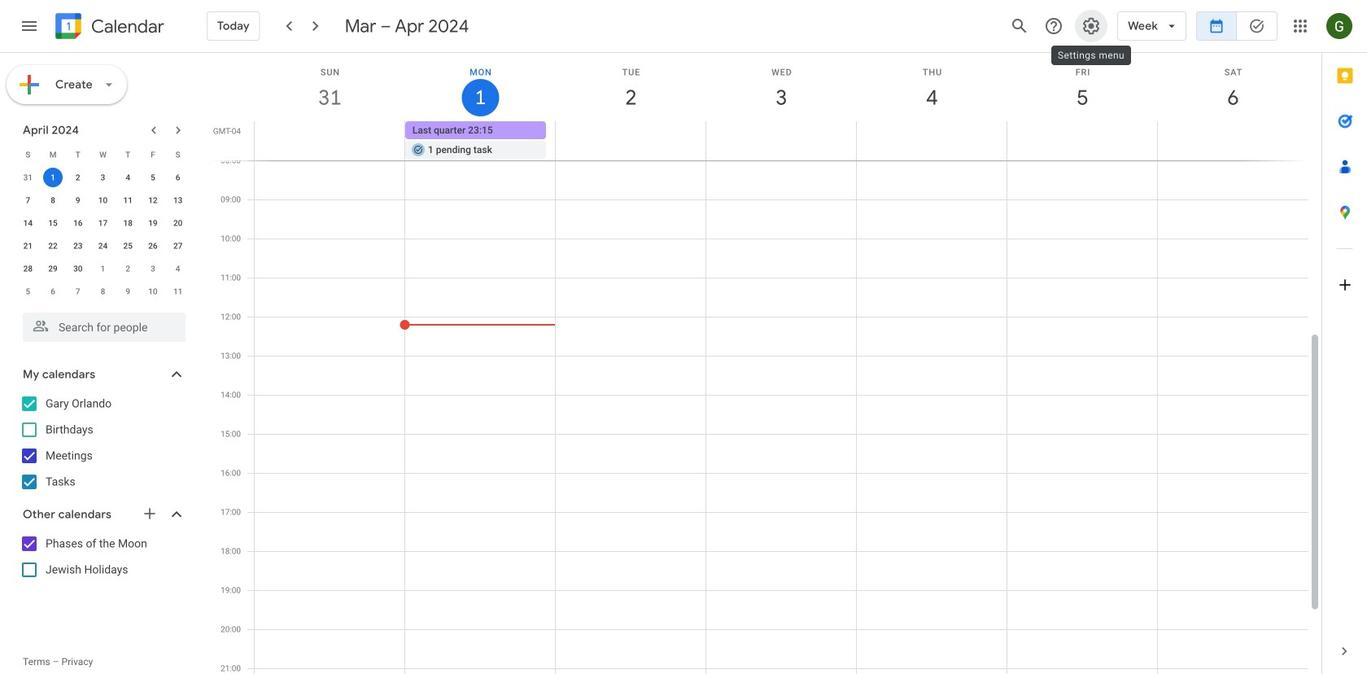 Task type: locate. For each thing, give the bounding box(es) containing it.
heading inside calendar 'element'
[[88, 17, 164, 36]]

2 element
[[68, 168, 88, 187]]

april 2024 grid
[[15, 143, 191, 303]]

22 element
[[43, 236, 63, 256]]

cell
[[255, 121, 405, 160], [405, 121, 556, 160], [556, 121, 706, 160], [706, 121, 857, 160], [857, 121, 1007, 160], [1007, 121, 1158, 160], [1158, 121, 1308, 160], [40, 166, 65, 189]]

21 element
[[18, 236, 38, 256]]

settings menu image
[[1082, 16, 1102, 36]]

17 element
[[93, 213, 113, 233]]

29 element
[[43, 259, 63, 278]]

may 3 element
[[143, 259, 163, 278]]

add other calendars image
[[142, 506, 158, 522]]

28 element
[[18, 259, 38, 278]]

11 element
[[118, 191, 138, 210]]

30 element
[[68, 259, 88, 278]]

4 element
[[118, 168, 138, 187]]

may 9 element
[[118, 282, 138, 301]]

march 31 element
[[18, 168, 38, 187]]

other calendars list
[[3, 531, 202, 583]]

tab list
[[1323, 53, 1368, 628]]

row
[[247, 121, 1322, 160], [15, 143, 191, 166], [15, 166, 191, 189], [15, 189, 191, 212], [15, 212, 191, 234], [15, 234, 191, 257], [15, 257, 191, 280], [15, 280, 191, 303]]

my calendars list
[[3, 391, 202, 495]]

14 element
[[18, 213, 38, 233]]

main drawer image
[[20, 16, 39, 36]]

10 element
[[93, 191, 113, 210]]

13 element
[[168, 191, 188, 210]]

None search field
[[0, 306, 202, 342]]

may 4 element
[[168, 259, 188, 278]]

row group
[[15, 166, 191, 303]]

23 element
[[68, 236, 88, 256]]

9 element
[[68, 191, 88, 210]]

heading
[[88, 17, 164, 36]]

27 element
[[168, 236, 188, 256]]

grid
[[208, 53, 1322, 674]]

7 element
[[18, 191, 38, 210]]

20 element
[[168, 213, 188, 233]]

25 element
[[118, 236, 138, 256]]



Task type: vqa. For each thing, say whether or not it's contained in the screenshot.
heading
yes



Task type: describe. For each thing, give the bounding box(es) containing it.
calendar element
[[52, 10, 164, 46]]

cell inside "april 2024" grid
[[40, 166, 65, 189]]

16 element
[[68, 213, 88, 233]]

18 element
[[118, 213, 138, 233]]

Search for people text field
[[33, 313, 176, 342]]

may 7 element
[[68, 282, 88, 301]]

may 1 element
[[93, 259, 113, 278]]

3 element
[[93, 168, 113, 187]]

6 element
[[168, 168, 188, 187]]

8 element
[[43, 191, 63, 210]]

12 element
[[143, 191, 163, 210]]

5 element
[[143, 168, 163, 187]]

may 10 element
[[143, 282, 163, 301]]

may 6 element
[[43, 282, 63, 301]]

may 5 element
[[18, 282, 38, 301]]

may 8 element
[[93, 282, 113, 301]]

24 element
[[93, 236, 113, 256]]

19 element
[[143, 213, 163, 233]]

may 2 element
[[118, 259, 138, 278]]

1, today element
[[43, 168, 63, 187]]

15 element
[[43, 213, 63, 233]]

26 element
[[143, 236, 163, 256]]

may 11 element
[[168, 282, 188, 301]]



